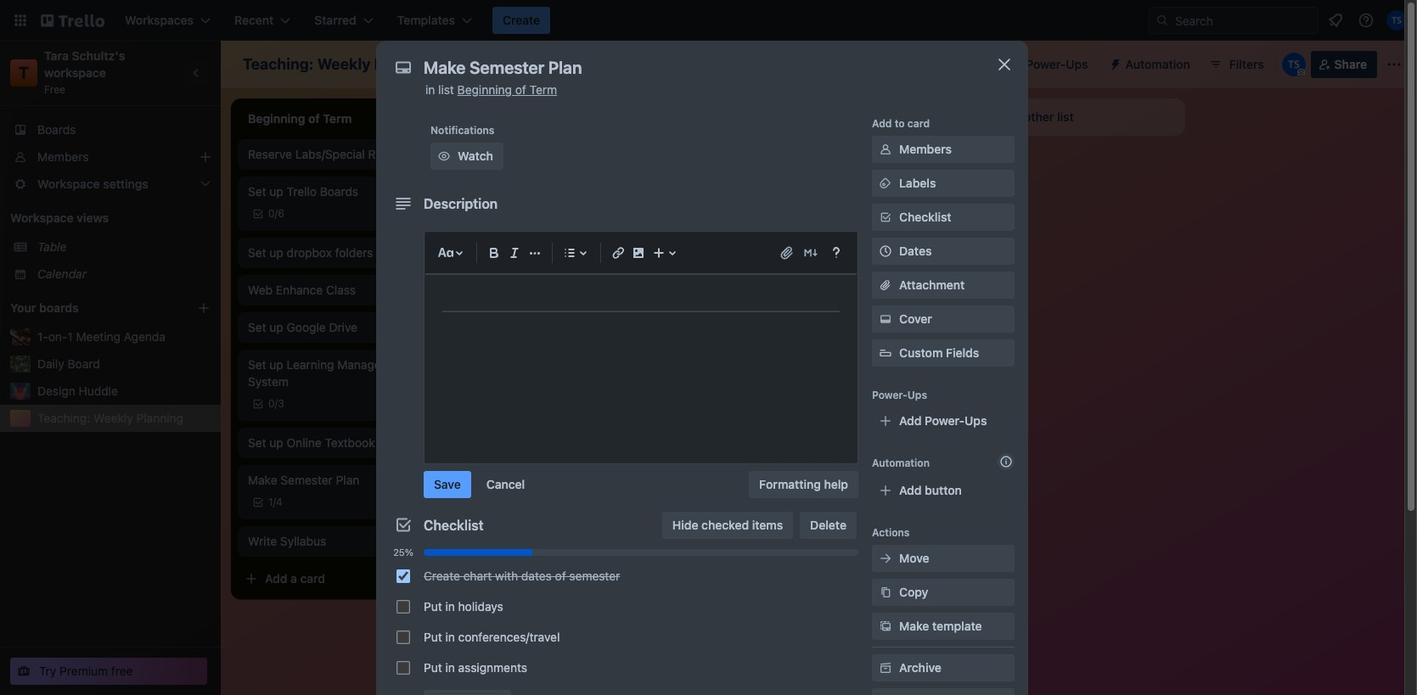 Task type: locate. For each thing, give the bounding box(es) containing it.
link image
[[608, 243, 628, 263]]

3 put from the top
[[424, 661, 442, 675]]

make up 1 / 4
[[248, 473, 277, 487]]

members link up views
[[0, 144, 221, 171]]

workspace views
[[10, 211, 109, 225]]

0 horizontal spatial make
[[248, 473, 277, 487]]

members
[[899, 142, 952, 156], [37, 149, 89, 164]]

1 vertical spatial automation
[[872, 457, 930, 470]]

up left online
[[269, 436, 283, 450]]

sm image down development
[[877, 209, 894, 226]]

make for make template
[[899, 619, 929, 633]]

0 vertical spatial ups
[[1066, 57, 1088, 71]]

automation down search image
[[1126, 57, 1190, 71]]

Put in assignments checkbox
[[397, 661, 410, 675]]

0 horizontal spatial teaching: weekly planning
[[37, 411, 183, 425]]

2 up from the top
[[269, 245, 283, 260]]

a down write syllabus
[[290, 571, 297, 586]]

1 horizontal spatial members
[[899, 142, 952, 156]]

view markdown image
[[802, 245, 819, 262]]

sm image left labels at the right top of page
[[877, 175, 894, 192]]

tara schultz's workspace link
[[44, 48, 128, 80]]

1 horizontal spatial 6
[[519, 268, 525, 281]]

conferences/travel
[[458, 630, 560, 644]]

final down attach and insert link icon
[[775, 276, 801, 290]]

notifications
[[431, 124, 495, 137]]

sm image inside move link
[[877, 550, 894, 567]]

complete curriculum development chart link
[[730, 183, 927, 217]]

sm image left archive
[[877, 660, 894, 677]]

set for set up dropbox folders
[[248, 245, 266, 260]]

t link
[[10, 59, 37, 87]]

Board name text field
[[234, 51, 446, 78]]

sm image inside checklist link
[[877, 209, 894, 226]]

0 vertical spatial power-
[[1026, 57, 1066, 71]]

1 horizontal spatial checklist
[[899, 210, 951, 224]]

1 horizontal spatial create from template… image
[[917, 314, 931, 328]]

create from template… image
[[435, 572, 448, 586]]

try premium free button
[[10, 658, 207, 685]]

create up workspace visible button
[[503, 13, 540, 27]]

1 vertical spatial of
[[555, 569, 566, 583]]

set up web
[[248, 245, 266, 260]]

copy link
[[872, 579, 1015, 606]]

your boards with 4 items element
[[10, 298, 172, 318]]

hide checked items link
[[662, 512, 793, 539]]

class
[[519, 245, 549, 260], [326, 283, 356, 297]]

boards link
[[0, 116, 221, 144]]

put right put in assignments option at the bottom
[[424, 661, 442, 675]]

sm image inside members link
[[877, 141, 894, 158]]

put down create from template… image
[[424, 599, 442, 614]]

0 vertical spatial boards
[[37, 122, 76, 137]]

a
[[532, 453, 538, 467], [290, 571, 297, 586]]

0 vertical spatial of
[[515, 82, 526, 97]]

1 vertical spatial make
[[248, 473, 277, 487]]

5 set from the top
[[248, 436, 266, 450]]

huddle
[[79, 384, 118, 398]]

class down set up dropbox folders link
[[326, 283, 356, 297]]

1 vertical spatial teaching: weekly planning
[[37, 411, 183, 425]]

power- right close dialog image
[[1026, 57, 1066, 71]]

0 vertical spatial add a card
[[506, 453, 566, 467]]

2 horizontal spatial make
[[899, 619, 929, 633]]

syllabus
[[280, 534, 326, 549]]

semester
[[569, 569, 620, 583]]

daily board
[[37, 357, 100, 371]]

1 vertical spatial create from template… image
[[676, 453, 689, 467]]

set left online
[[248, 436, 266, 450]]

free
[[44, 83, 65, 96]]

add a card button up "cancel"
[[479, 447, 669, 474]]

sm image inside archive link
[[877, 660, 894, 677]]

2 vertical spatial ups
[[965, 414, 987, 428]]

sm image for watch
[[436, 148, 453, 165]]

power-
[[1026, 57, 1066, 71], [872, 389, 908, 402], [925, 414, 965, 428]]

put right put in conferences/travel checkbox
[[424, 630, 442, 644]]

0 vertical spatial put
[[424, 599, 442, 614]]

1-on-1 meeting agenda
[[37, 329, 165, 344]]

0 horizontal spatial members
[[37, 149, 89, 164]]

to
[[895, 117, 905, 130]]

1 vertical spatial final
[[775, 276, 801, 290]]

final left view markdown image
[[763, 239, 788, 253]]

attachment button
[[872, 272, 1015, 299]]

set up dropbox folders link
[[248, 245, 445, 262]]

power- down custom
[[872, 389, 908, 402]]

final for correct
[[775, 276, 801, 290]]

2 vertical spatial 0
[[268, 397, 275, 410]]

make down 'chart'
[[730, 239, 760, 253]]

teaching: right workspace navigation collapse icon
[[243, 55, 314, 73]]

0 horizontal spatial teaching:
[[37, 411, 90, 425]]

1 vertical spatial 0 / 6
[[509, 268, 525, 281]]

sm image for copy
[[877, 584, 894, 601]]

2 set from the top
[[248, 245, 266, 260]]

up left dropbox
[[269, 245, 283, 260]]

design huddle
[[37, 384, 118, 398]]

0 vertical spatial create from template… image
[[917, 314, 931, 328]]

your boards
[[10, 301, 79, 315]]

create
[[503, 13, 540, 27], [424, 569, 460, 583]]

set up learning management system
[[248, 357, 409, 389]]

boards
[[39, 301, 79, 315]]

boards down 'free'
[[37, 122, 76, 137]]

color: blue, title: none image
[[489, 234, 523, 241]]

1-on-1 meeting agenda link
[[37, 329, 211, 346]]

sm image inside watch button
[[436, 148, 453, 165]]

0 horizontal spatial add a card button
[[238, 566, 428, 593]]

1
[[67, 329, 73, 344], [268, 496, 273, 509]]

sm image left watch
[[436, 148, 453, 165]]

1 horizontal spatial list
[[1057, 110, 1074, 124]]

set down web
[[248, 320, 266, 335]]

dates
[[899, 244, 932, 258]]

try premium free
[[39, 664, 133, 678]]

italic ⌘i image
[[504, 243, 525, 263]]

class right after
[[519, 245, 549, 260]]

1 horizontal spatial automation
[[1126, 57, 1190, 71]]

set down reserve
[[248, 184, 266, 199]]

custom fields
[[899, 346, 979, 360]]

online
[[287, 436, 322, 450]]

sm image for members
[[877, 141, 894, 158]]

power-ups button
[[992, 51, 1098, 78]]

folders
[[335, 245, 373, 260]]

sm image inside cover link
[[877, 311, 894, 328]]

teaching: weekly planning
[[243, 55, 438, 73], [37, 411, 183, 425]]

of right dates
[[555, 569, 566, 583]]

sm image inside labels link
[[877, 175, 894, 192]]

0 horizontal spatial class
[[326, 283, 356, 297]]

1 horizontal spatial workspace
[[511, 57, 573, 71]]

a for the leftmost 'add a card' button
[[290, 571, 297, 586]]

1 vertical spatial sm image
[[877, 618, 894, 635]]

1 vertical spatial add a card button
[[238, 566, 428, 593]]

0 down set up trello boards
[[268, 207, 275, 220]]

list right another
[[1057, 110, 1074, 124]]

0 vertical spatial planning
[[374, 55, 438, 73]]

1 horizontal spatial card
[[541, 453, 566, 467]]

color: orange, title: none image
[[489, 163, 523, 170]]

set inside set up dropbox folders link
[[248, 245, 266, 260]]

sm image for cover
[[877, 311, 894, 328]]

0 for set up trello boards
[[268, 207, 275, 220]]

create inside checklist group
[[424, 569, 460, 583]]

3 up from the top
[[269, 320, 283, 335]]

up up the system
[[269, 357, 283, 372]]

0 vertical spatial checklist
[[899, 210, 951, 224]]

1 vertical spatial card
[[541, 453, 566, 467]]

sm image for labels
[[877, 175, 894, 192]]

2 vertical spatial power-
[[925, 414, 965, 428]]

workspace up term
[[511, 57, 573, 71]]

exam down view markdown image
[[804, 276, 834, 290]]

0 horizontal spatial list
[[438, 82, 454, 97]]

0 down italic ⌘i icon
[[509, 268, 516, 281]]

0 horizontal spatial checklist
[[424, 518, 484, 533]]

None text field
[[415, 53, 976, 83]]

sm image down the add to card
[[877, 141, 894, 158]]

0 horizontal spatial create from template… image
[[676, 453, 689, 467]]

1 left 4
[[268, 496, 273, 509]]

0 vertical spatial 0
[[268, 207, 275, 220]]

set up the system
[[248, 357, 266, 372]]

premium
[[60, 664, 108, 678]]

labels link
[[872, 170, 1015, 197]]

boards
[[37, 122, 76, 137], [320, 184, 358, 199]]

members link up labels link
[[872, 136, 1015, 163]]

1 horizontal spatial of
[[555, 569, 566, 583]]

1 horizontal spatial add a card button
[[479, 447, 669, 474]]

planning inside board name text field
[[374, 55, 438, 73]]

plan
[[336, 473, 360, 487]]

put
[[424, 599, 442, 614], [424, 630, 442, 644], [424, 661, 442, 675]]

2 vertical spatial make
[[899, 619, 929, 633]]

add a card up "cancel"
[[506, 453, 566, 467]]

checklist inside checklist link
[[899, 210, 951, 224]]

formatting help
[[759, 477, 848, 492]]

1 horizontal spatial add a card
[[506, 453, 566, 467]]

2 put from the top
[[424, 630, 442, 644]]

1 horizontal spatial make
[[730, 239, 760, 253]]

up left trello
[[269, 184, 283, 199]]

final for make
[[763, 239, 788, 253]]

put for put in conferences/travel
[[424, 630, 442, 644]]

0 horizontal spatial workspace
[[10, 211, 74, 225]]

in up notifications
[[425, 82, 435, 97]]

2 horizontal spatial ups
[[1066, 57, 1088, 71]]

1 horizontal spatial teaching: weekly planning
[[243, 55, 438, 73]]

checklist down labels at the right top of page
[[899, 210, 951, 224]]

try
[[39, 664, 56, 678]]

0 vertical spatial a
[[532, 453, 538, 467]]

1 vertical spatial put
[[424, 630, 442, 644]]

2 vertical spatial put
[[424, 661, 442, 675]]

0 / 6 down set up trello boards
[[268, 207, 284, 220]]

checklist down save "button"
[[424, 518, 484, 533]]

/ down set up trello boards
[[275, 207, 278, 220]]

set
[[248, 184, 266, 199], [248, 245, 266, 260], [248, 320, 266, 335], [248, 357, 266, 372], [248, 436, 266, 450]]

planning left star or unstar board icon
[[374, 55, 438, 73]]

3 set from the top
[[248, 320, 266, 335]]

0 vertical spatial class
[[519, 245, 549, 260]]

description
[[424, 196, 498, 211]]

in down put in holidays
[[445, 630, 455, 644]]

sm image inside the make template link
[[877, 618, 894, 635]]

add a card
[[506, 453, 566, 467], [265, 571, 325, 586]]

checklist group
[[390, 561, 858, 684]]

power- down custom fields "button"
[[925, 414, 965, 428]]

5 up from the top
[[269, 436, 283, 450]]

0 vertical spatial list
[[438, 82, 454, 97]]

1 vertical spatial list
[[1057, 110, 1074, 124]]

in down create from template… image
[[445, 599, 455, 614]]

teaching: weekly planning inside board name text field
[[243, 55, 438, 73]]

create from template… image up the hide
[[676, 453, 689, 467]]

power-ups down custom
[[872, 389, 927, 402]]

1 horizontal spatial planning
[[374, 55, 438, 73]]

ups up "add another list" button
[[1066, 57, 1088, 71]]

sm image inside copy link
[[877, 584, 894, 601]]

add
[[985, 110, 1007, 124], [872, 117, 892, 130], [899, 414, 922, 428], [506, 453, 529, 467], [899, 483, 922, 498], [265, 571, 287, 586]]

add down write syllabus
[[265, 571, 287, 586]]

2 horizontal spatial power-
[[1026, 57, 1066, 71]]

weekly
[[317, 55, 371, 73], [93, 411, 133, 425]]

save
[[434, 477, 461, 492]]

exam left open help dialog "icon"
[[792, 239, 821, 253]]

list left beginning
[[438, 82, 454, 97]]

set inside set up learning management system
[[248, 357, 266, 372]]

beginning
[[457, 82, 512, 97]]

Put in holidays checkbox
[[397, 600, 410, 614]]

table link
[[37, 239, 211, 256]]

2 horizontal spatial card
[[908, 117, 930, 130]]

in
[[425, 82, 435, 97], [445, 599, 455, 614], [445, 630, 455, 644], [445, 661, 455, 675]]

4 up from the top
[[269, 357, 283, 372]]

/ down the system
[[275, 397, 278, 410]]

1 set from the top
[[248, 184, 266, 199]]

/
[[275, 207, 278, 220], [516, 268, 519, 281], [275, 397, 278, 410], [273, 496, 276, 509]]

1 horizontal spatial class
[[519, 245, 549, 260]]

hide
[[672, 518, 698, 532]]

sm image
[[877, 311, 894, 328], [877, 618, 894, 635]]

/ down make semester plan
[[273, 496, 276, 509]]

0 vertical spatial power-ups
[[1026, 57, 1088, 71]]

set inside set up online textbook link
[[248, 436, 266, 450]]

open information menu image
[[1358, 12, 1375, 29]]

planning down design huddle link
[[136, 411, 183, 425]]

make down copy
[[899, 619, 929, 633]]

copy
[[899, 585, 928, 599]]

write syllabus
[[248, 534, 326, 549]]

sm image left "make template"
[[877, 618, 894, 635]]

0 vertical spatial card
[[908, 117, 930, 130]]

rooms
[[368, 147, 406, 161]]

teaching: down design
[[37, 411, 90, 425]]

0 vertical spatial sm image
[[877, 311, 894, 328]]

add up "cancel"
[[506, 453, 529, 467]]

of left term
[[515, 82, 526, 97]]

move link
[[872, 545, 1015, 572]]

up for online
[[269, 436, 283, 450]]

1 vertical spatial exam
[[804, 276, 834, 290]]

ups up the add power-ups
[[908, 389, 927, 402]]

1 horizontal spatial teaching:
[[243, 55, 314, 73]]

1 up daily board
[[67, 329, 73, 344]]

0 vertical spatial teaching:
[[243, 55, 314, 73]]

0 horizontal spatial a
[[290, 571, 297, 586]]

add left button
[[899, 483, 922, 498]]

0 horizontal spatial automation
[[872, 457, 930, 470]]

create from template… image up custom
[[917, 314, 931, 328]]

up for google
[[269, 320, 283, 335]]

1 put from the top
[[424, 599, 442, 614]]

up left google
[[269, 320, 283, 335]]

1 horizontal spatial weekly
[[317, 55, 371, 73]]

board
[[68, 357, 100, 371]]

sm image
[[877, 141, 894, 158], [436, 148, 453, 165], [877, 175, 894, 192], [877, 209, 894, 226], [877, 550, 894, 567], [877, 584, 894, 601], [877, 660, 894, 677]]

add a card button down write syllabus 'link'
[[238, 566, 428, 593]]

cover
[[899, 312, 932, 326]]

make
[[730, 239, 760, 253], [248, 473, 277, 487], [899, 619, 929, 633]]

bold ⌘b image
[[484, 243, 504, 263]]

make template link
[[872, 613, 1015, 640]]

0 vertical spatial weekly
[[317, 55, 371, 73]]

0 horizontal spatial create
[[424, 569, 460, 583]]

image image
[[628, 243, 649, 263]]

add down custom
[[899, 414, 922, 428]]

up for dropbox
[[269, 245, 283, 260]]

workspace visible
[[511, 57, 612, 71]]

sm image down actions
[[877, 550, 894, 567]]

set inside set up trello boards link
[[248, 184, 266, 199]]

attach and insert link image
[[779, 245, 796, 262]]

agenda
[[124, 329, 165, 344]]

1 vertical spatial 1
[[268, 496, 273, 509]]

0 vertical spatial automation
[[1126, 57, 1190, 71]]

create for create chart with dates of semester
[[424, 569, 460, 583]]

create inside button
[[503, 13, 540, 27]]

automation up add button
[[872, 457, 930, 470]]

/ for set up trello boards
[[275, 207, 278, 220]]

set inside set up google drive link
[[248, 320, 266, 335]]

workspace visible button
[[480, 51, 623, 78]]

1 sm image from the top
[[877, 311, 894, 328]]

sm image for checklist
[[877, 209, 894, 226]]

tara schultz (taraschultz7) image
[[1282, 53, 1306, 76]]

0 vertical spatial 0 / 6
[[268, 207, 284, 220]]

boards right trello
[[320, 184, 358, 199]]

power-ups right close dialog image
[[1026, 57, 1088, 71]]

create left chart
[[424, 569, 460, 583]]

of
[[515, 82, 526, 97], [555, 569, 566, 583]]

sm image left cover
[[877, 311, 894, 328]]

exam for correct final exam
[[804, 276, 834, 290]]

1 vertical spatial a
[[290, 571, 297, 586]]

1 horizontal spatial a
[[532, 453, 538, 467]]

0 / 6 down italic ⌘i icon
[[509, 268, 525, 281]]

ups down fields
[[965, 414, 987, 428]]

1 horizontal spatial members link
[[872, 136, 1015, 163]]

up inside set up learning management system
[[269, 357, 283, 372]]

web enhance class link
[[248, 282, 445, 299]]

0 vertical spatial create
[[503, 13, 540, 27]]

0 left 3
[[268, 397, 275, 410]]

0 vertical spatial add a card button
[[479, 447, 669, 474]]

in left assignments
[[445, 661, 455, 675]]

workspace up table
[[10, 211, 74, 225]]

a up cancel button
[[532, 453, 538, 467]]

members up labels at the right top of page
[[899, 142, 952, 156]]

0 vertical spatial teaching: weekly planning
[[243, 55, 438, 73]]

6 down set up trello boards
[[278, 207, 284, 220]]

attachment
[[899, 278, 965, 292]]

correct
[[730, 276, 772, 290]]

move
[[899, 551, 929, 566]]

Search field
[[1169, 8, 1318, 33]]

set up google drive link
[[248, 319, 445, 336]]

0 vertical spatial workspace
[[511, 57, 573, 71]]

beginning of term link
[[457, 82, 557, 97]]

star or unstar board image
[[456, 58, 470, 71]]

0 horizontal spatial 1
[[67, 329, 73, 344]]

1 vertical spatial 6
[[519, 268, 525, 281]]

4 set from the top
[[248, 357, 266, 372]]

workspace inside workspace visible button
[[511, 57, 573, 71]]

create from template… image
[[917, 314, 931, 328], [676, 453, 689, 467]]

up for learning
[[269, 357, 283, 372]]

1 up from the top
[[269, 184, 283, 199]]

add a card down write syllabus
[[265, 571, 325, 586]]

members down boards link
[[37, 149, 89, 164]]

2 sm image from the top
[[877, 618, 894, 635]]

workspace navigation collapse icon image
[[185, 61, 209, 85]]

after class
[[489, 245, 549, 260]]

visible
[[576, 57, 612, 71]]

weekly inside board name text field
[[317, 55, 371, 73]]

up for trello
[[269, 184, 283, 199]]

6 down after class
[[519, 268, 525, 281]]

0 vertical spatial final
[[763, 239, 788, 253]]

1 vertical spatial planning
[[136, 411, 183, 425]]

show menu image
[[1386, 56, 1403, 73]]

sm image left copy
[[877, 584, 894, 601]]

0 horizontal spatial add a card
[[265, 571, 325, 586]]



Task type: describe. For each thing, give the bounding box(es) containing it.
put in conferences/travel
[[424, 630, 560, 644]]

reserve
[[248, 147, 292, 161]]

delete
[[810, 518, 847, 532]]

google
[[287, 320, 326, 335]]

add a card for top 'add a card' button
[[506, 453, 566, 467]]

0 horizontal spatial power-ups
[[872, 389, 927, 402]]

1 horizontal spatial 0 / 6
[[509, 268, 525, 281]]

formatting help link
[[749, 471, 858, 498]]

free
[[111, 664, 133, 678]]

sm image for make template
[[877, 618, 894, 635]]

of inside checklist group
[[555, 569, 566, 583]]

add another list button
[[954, 98, 1185, 136]]

after class link
[[489, 245, 686, 262]]

open help dialog image
[[826, 243, 847, 263]]

Create chart with dates of semester checkbox
[[397, 570, 410, 583]]

power- inside button
[[1026, 57, 1066, 71]]

/ for set up learning management system
[[275, 397, 278, 410]]

reserve labs/special rooms link
[[248, 146, 445, 163]]

0 horizontal spatial of
[[515, 82, 526, 97]]

daily
[[37, 357, 64, 371]]

0 notifications image
[[1325, 10, 1346, 31]]

cover link
[[872, 306, 1015, 333]]

0 for set up learning management system
[[268, 397, 275, 410]]

3
[[278, 397, 284, 410]]

color: green, title: none image
[[489, 306, 523, 312]]

formatting
[[759, 477, 821, 492]]

tara schultz's workspace free
[[44, 48, 128, 96]]

put for put in assignments
[[424, 661, 442, 675]]

t
[[18, 63, 29, 82]]

labs/special
[[295, 147, 365, 161]]

1 vertical spatial boards
[[320, 184, 358, 199]]

create chart with dates of semester
[[424, 569, 620, 583]]

1 vertical spatial 0
[[509, 268, 516, 281]]

members for members link to the left
[[37, 149, 89, 164]]

filters
[[1229, 57, 1264, 71]]

automation inside button
[[1126, 57, 1190, 71]]

power-ups inside power-ups button
[[1026, 57, 1088, 71]]

development
[[850, 184, 922, 199]]

0 horizontal spatial 0 / 6
[[268, 207, 284, 220]]

drive
[[329, 320, 357, 335]]

add power-ups link
[[872, 408, 1015, 435]]

put in assignments
[[424, 661, 527, 675]]

learning
[[287, 357, 334, 372]]

tara
[[44, 48, 69, 63]]

in list beginning of term
[[425, 82, 557, 97]]

put in holidays
[[424, 599, 503, 614]]

workspace for workspace visible
[[511, 57, 573, 71]]

system
[[248, 374, 289, 389]]

hide checked items
[[672, 518, 783, 532]]

search image
[[1156, 14, 1169, 27]]

custom fields button
[[872, 345, 1015, 362]]

teaching: inside board name text field
[[243, 55, 314, 73]]

list inside "add another list" button
[[1057, 110, 1074, 124]]

textbook
[[325, 436, 375, 450]]

daily board link
[[37, 356, 211, 373]]

set up online textbook link
[[248, 435, 445, 452]]

/ for make semester plan
[[273, 496, 276, 509]]

text styles image
[[436, 243, 456, 263]]

schultz's
[[72, 48, 125, 63]]

trello
[[287, 184, 317, 199]]

checklist link
[[872, 204, 1015, 231]]

write
[[248, 534, 277, 549]]

0 horizontal spatial weekly
[[93, 411, 133, 425]]

tara schultz (taraschultz7) image
[[1387, 10, 1407, 31]]

make for make semester plan
[[248, 473, 277, 487]]

add board image
[[197, 301, 211, 315]]

make for make final exam
[[730, 239, 760, 253]]

workspace for workspace views
[[10, 211, 74, 225]]

planning inside teaching: weekly planning link
[[136, 411, 183, 425]]

1 vertical spatial teaching:
[[37, 411, 90, 425]]

set up trello boards link
[[248, 183, 445, 200]]

put for put in holidays
[[424, 599, 442, 614]]

sm image for move
[[877, 550, 894, 567]]

1 horizontal spatial ups
[[965, 414, 987, 428]]

close dialog image
[[994, 54, 1015, 75]]

sm image for archive
[[877, 660, 894, 677]]

save button
[[424, 471, 471, 498]]

set for set up trello boards
[[248, 184, 266, 199]]

0 horizontal spatial power-
[[872, 389, 908, 402]]

web enhance class
[[248, 283, 356, 297]]

set up dropbox folders
[[248, 245, 373, 260]]

write syllabus link
[[248, 533, 445, 550]]

ups inside button
[[1066, 57, 1088, 71]]

0 horizontal spatial members link
[[0, 144, 221, 171]]

add left the to
[[872, 117, 892, 130]]

your
[[10, 301, 36, 315]]

holidays
[[458, 599, 503, 614]]

1 vertical spatial class
[[326, 283, 356, 297]]

make semester plan link
[[248, 472, 445, 489]]

0 vertical spatial 1
[[67, 329, 73, 344]]

cancel button
[[476, 471, 535, 498]]

table
[[37, 239, 67, 254]]

set for set up learning management system
[[248, 357, 266, 372]]

create for create
[[503, 13, 540, 27]]

share
[[1335, 57, 1367, 71]]

views
[[76, 211, 109, 225]]

Main content area, start typing to enter text. text field
[[442, 307, 840, 353]]

add left another
[[985, 110, 1007, 124]]

/ down italic ⌘i icon
[[516, 268, 519, 281]]

teaching: weekly planning link
[[37, 410, 211, 427]]

add a card for the leftmost 'add a card' button
[[265, 571, 325, 586]]

add power-ups
[[899, 414, 987, 428]]

add button button
[[872, 477, 1015, 504]]

primary element
[[0, 0, 1417, 41]]

meeting
[[76, 329, 121, 344]]

another
[[1011, 110, 1054, 124]]

management
[[337, 357, 409, 372]]

2 vertical spatial card
[[300, 571, 325, 586]]

exam for make final exam
[[792, 239, 821, 253]]

on-
[[48, 329, 67, 344]]

a for top 'add a card' button
[[532, 453, 538, 467]]

lists image
[[560, 243, 580, 263]]

items
[[752, 518, 783, 532]]

teaching: weekly planning inside teaching: weekly planning link
[[37, 411, 183, 425]]

1 horizontal spatial power-
[[925, 414, 965, 428]]

0 vertical spatial 6
[[278, 207, 284, 220]]

set for set up online textbook
[[248, 436, 266, 450]]

button
[[925, 483, 962, 498]]

1 horizontal spatial 1
[[268, 496, 273, 509]]

1 vertical spatial checklist
[[424, 518, 484, 533]]

more formatting image
[[525, 243, 545, 263]]

1 / 4
[[268, 496, 283, 509]]

archive
[[899, 661, 942, 675]]

0 horizontal spatial boards
[[37, 122, 76, 137]]

set up google drive
[[248, 320, 357, 335]]

template
[[932, 619, 982, 633]]

4
[[276, 496, 283, 509]]

share button
[[1311, 51, 1377, 78]]

members for right members link
[[899, 142, 952, 156]]

web
[[248, 283, 273, 297]]

watch
[[458, 149, 493, 163]]

create button
[[493, 7, 550, 34]]

chart
[[463, 569, 492, 583]]

set for set up google drive
[[248, 320, 266, 335]]

calendar link
[[37, 266, 211, 283]]

automation button
[[1102, 51, 1200, 78]]

Put in conferences/travel checkbox
[[397, 631, 410, 644]]

editor toolbar toolbar
[[432, 239, 850, 267]]

delete link
[[800, 512, 857, 539]]

make final exam
[[730, 239, 821, 253]]

custom
[[899, 346, 943, 360]]

in for assignments
[[445, 661, 455, 675]]

in for holidays
[[445, 599, 455, 614]]

in for conferences/travel
[[445, 630, 455, 644]]

0 horizontal spatial ups
[[908, 389, 927, 402]]

help
[[824, 477, 848, 492]]

with
[[495, 569, 518, 583]]

add another list
[[985, 110, 1074, 124]]



Task type: vqa. For each thing, say whether or not it's contained in the screenshot.
"SET UP DROPBOX FOLDERS" Link
yes



